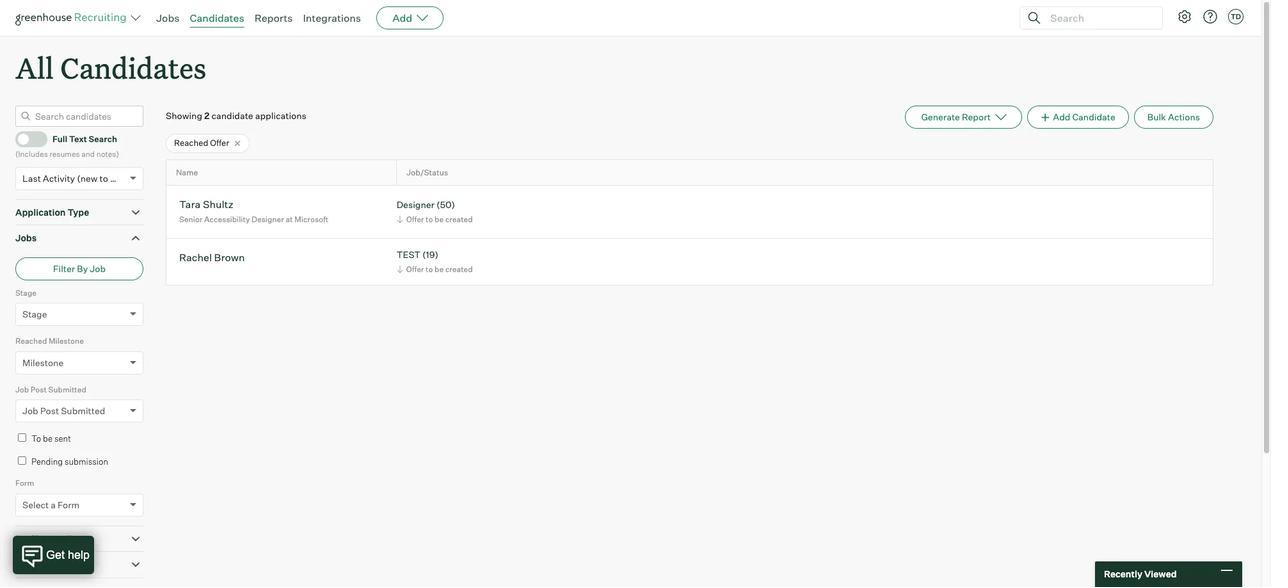 Task type: locate. For each thing, give the bounding box(es) containing it.
profile
[[15, 533, 44, 544]]

1 horizontal spatial reached
[[174, 138, 208, 148]]

(19)
[[423, 249, 439, 260]]

offer to be created link down (19)
[[395, 263, 476, 275]]

application
[[15, 207, 66, 218]]

job
[[90, 263, 106, 274], [15, 385, 29, 394], [22, 405, 38, 416]]

job post submitted
[[15, 385, 86, 394], [22, 405, 105, 416]]

1 vertical spatial reached
[[15, 336, 47, 346]]

details
[[46, 533, 76, 544]]

0 vertical spatial milestone
[[49, 336, 84, 346]]

1 vertical spatial jobs
[[15, 233, 37, 243]]

all
[[15, 49, 54, 86]]

submitted up sent
[[61, 405, 105, 416]]

activity
[[43, 173, 75, 184]]

form right a
[[58, 499, 80, 510]]

to inside test (19) offer to be created
[[426, 264, 433, 274]]

0 vertical spatial job
[[90, 263, 106, 274]]

2 vertical spatial be
[[43, 434, 53, 444]]

be down (50)
[[435, 214, 444, 224]]

0 vertical spatial offer to be created link
[[395, 213, 476, 225]]

0 vertical spatial be
[[435, 214, 444, 224]]

jobs link
[[156, 12, 180, 24]]

to be sent
[[31, 434, 71, 444]]

1 vertical spatial be
[[435, 264, 444, 274]]

be down (19)
[[435, 264, 444, 274]]

test
[[397, 249, 421, 260]]

accessibility
[[204, 214, 250, 224]]

designer
[[397, 199, 435, 210], [252, 214, 284, 224]]

td button
[[1226, 6, 1247, 27]]

2 vertical spatial offer
[[406, 264, 424, 274]]

old)
[[110, 173, 127, 184]]

designer left (50)
[[397, 199, 435, 210]]

form down pending submission option
[[15, 478, 34, 488]]

1 vertical spatial submitted
[[61, 405, 105, 416]]

(new
[[77, 173, 98, 184]]

1 horizontal spatial form
[[58, 499, 80, 510]]

reached milestone element
[[15, 335, 143, 383]]

reached milestone
[[15, 336, 84, 346]]

To be sent checkbox
[[18, 434, 26, 442]]

add button
[[377, 6, 444, 29]]

to inside designer (50) offer to be created
[[426, 214, 433, 224]]

add candidate
[[1054, 112, 1116, 122]]

candidates right jobs link
[[190, 12, 244, 24]]

form
[[15, 478, 34, 488], [58, 499, 80, 510]]

submitted down reached milestone element
[[48, 385, 86, 394]]

offer up test
[[406, 214, 424, 224]]

reached offer
[[174, 138, 229, 148]]

be inside test (19) offer to be created
[[435, 264, 444, 274]]

job post submitted element
[[15, 383, 143, 432]]

created
[[445, 214, 473, 224], [445, 264, 473, 274]]

submitted
[[48, 385, 86, 394], [61, 405, 105, 416]]

0 horizontal spatial designer
[[252, 214, 284, 224]]

reached down showing
[[174, 138, 208, 148]]

candidate reports are now available! apply filters and select "view in app" element
[[906, 106, 1023, 129]]

0 vertical spatial created
[[445, 214, 473, 224]]

tara shultz link
[[179, 198, 234, 213]]

test (19) offer to be created
[[397, 249, 473, 274]]

2 offer to be created link from the top
[[395, 263, 476, 275]]

0 vertical spatial to
[[100, 173, 108, 184]]

source
[[15, 559, 46, 570]]

and
[[81, 149, 95, 159]]

candidates link
[[190, 12, 244, 24]]

be right to
[[43, 434, 53, 444]]

form element
[[15, 477, 143, 526]]

sent
[[54, 434, 71, 444]]

1 vertical spatial candidates
[[60, 49, 206, 86]]

milestone down stage element
[[49, 336, 84, 346]]

bulk actions link
[[1134, 106, 1214, 129]]

post up to be sent
[[40, 405, 59, 416]]

job post submitted down reached milestone element
[[15, 385, 86, 394]]

0 horizontal spatial add
[[393, 12, 412, 24]]

created for (50)
[[445, 214, 473, 224]]

checkmark image
[[21, 134, 31, 143]]

stage
[[15, 288, 36, 298], [22, 309, 47, 320]]

at
[[286, 214, 293, 224]]

add inside popup button
[[393, 12, 412, 24]]

notes)
[[96, 149, 119, 159]]

1 horizontal spatial jobs
[[156, 12, 180, 24]]

1 offer to be created link from the top
[[395, 213, 476, 225]]

offer to be created link down (50)
[[395, 213, 476, 225]]

offer inside designer (50) offer to be created
[[406, 214, 424, 224]]

by
[[77, 263, 88, 274]]

filter by job
[[53, 263, 106, 274]]

0 vertical spatial designer
[[397, 199, 435, 210]]

rachel brown
[[179, 251, 245, 264]]

created down designer (50) offer to be created
[[445, 264, 473, 274]]

add for add candidate
[[1054, 112, 1071, 122]]

jobs
[[156, 12, 180, 24], [15, 233, 37, 243]]

1 vertical spatial created
[[445, 264, 473, 274]]

2 created from the top
[[445, 264, 473, 274]]

showing 2 candidate applications
[[166, 110, 307, 121]]

reports link
[[255, 12, 293, 24]]

0 vertical spatial reached
[[174, 138, 208, 148]]

1 vertical spatial milestone
[[22, 357, 64, 368]]

greenhouse recruiting image
[[15, 10, 131, 26]]

offer down candidate at the left of the page
[[210, 138, 229, 148]]

0 vertical spatial add
[[393, 12, 412, 24]]

be inside designer (50) offer to be created
[[435, 214, 444, 224]]

jobs down application
[[15, 233, 37, 243]]

brown
[[214, 251, 245, 264]]

generate report button
[[906, 106, 1023, 129]]

1 created from the top
[[445, 214, 473, 224]]

1 horizontal spatial designer
[[397, 199, 435, 210]]

reached for reached milestone
[[15, 336, 47, 346]]

offer to be created link for (50)
[[395, 213, 476, 225]]

designer left at
[[252, 214, 284, 224]]

1 vertical spatial stage
[[22, 309, 47, 320]]

candidates down jobs link
[[60, 49, 206, 86]]

to up (19)
[[426, 214, 433, 224]]

1 vertical spatial offer
[[406, 214, 424, 224]]

job post submitted up sent
[[22, 405, 105, 416]]

0 vertical spatial candidates
[[190, 12, 244, 24]]

post
[[31, 385, 47, 394], [40, 405, 59, 416]]

1 vertical spatial to
[[426, 214, 433, 224]]

2 vertical spatial to
[[426, 264, 433, 274]]

1 vertical spatial job
[[15, 385, 29, 394]]

1 horizontal spatial add
[[1054, 112, 1071, 122]]

last activity (new to old) option
[[22, 173, 127, 184]]

created inside test (19) offer to be created
[[445, 264, 473, 274]]

job/status
[[407, 168, 448, 177]]

offer inside test (19) offer to be created
[[406, 264, 424, 274]]

milestone
[[49, 336, 84, 346], [22, 357, 64, 368]]

reached down stage element
[[15, 336, 47, 346]]

0 vertical spatial stage
[[15, 288, 36, 298]]

to down (19)
[[426, 264, 433, 274]]

1 vertical spatial add
[[1054, 112, 1071, 122]]

td button
[[1229, 9, 1244, 24]]

1 vertical spatial offer to be created link
[[395, 263, 476, 275]]

1 vertical spatial designer
[[252, 214, 284, 224]]

rachel brown link
[[179, 251, 245, 266]]

to for (50)
[[426, 214, 433, 224]]

created inside designer (50) offer to be created
[[445, 214, 473, 224]]

(includes
[[15, 149, 48, 159]]

offer down test
[[406, 264, 424, 274]]

jobs left the candidates link
[[156, 12, 180, 24]]

to left old)
[[100, 173, 108, 184]]

created down (50)
[[445, 214, 473, 224]]

Search candidates field
[[15, 106, 143, 127]]

select
[[22, 499, 49, 510]]

add
[[393, 12, 412, 24], [1054, 112, 1071, 122]]

application type
[[15, 207, 89, 218]]

be
[[435, 214, 444, 224], [435, 264, 444, 274], [43, 434, 53, 444]]

integrations
[[303, 12, 361, 24]]

reached
[[174, 138, 208, 148], [15, 336, 47, 346]]

full
[[53, 134, 67, 144]]

name
[[176, 168, 198, 177]]

add for add
[[393, 12, 412, 24]]

post up to
[[31, 385, 47, 394]]

to
[[100, 173, 108, 184], [426, 214, 433, 224], [426, 264, 433, 274]]

recently viewed
[[1105, 569, 1177, 580]]

0 horizontal spatial reached
[[15, 336, 47, 346]]

configure image
[[1178, 9, 1193, 24]]

0 horizontal spatial form
[[15, 478, 34, 488]]

offer
[[210, 138, 229, 148], [406, 214, 424, 224], [406, 264, 424, 274]]

candidates
[[190, 12, 244, 24], [60, 49, 206, 86]]

0 vertical spatial jobs
[[156, 12, 180, 24]]

td
[[1231, 12, 1242, 21]]

milestone down reached milestone
[[22, 357, 64, 368]]

offer to be created link
[[395, 213, 476, 225], [395, 263, 476, 275]]

to for activity
[[100, 173, 108, 184]]

0 vertical spatial submitted
[[48, 385, 86, 394]]



Task type: describe. For each thing, give the bounding box(es) containing it.
0 horizontal spatial jobs
[[15, 233, 37, 243]]

designer inside designer (50) offer to be created
[[397, 199, 435, 210]]

to for (19)
[[426, 264, 433, 274]]

type
[[68, 207, 89, 218]]

generate
[[922, 112, 960, 122]]

1 vertical spatial form
[[58, 499, 80, 510]]

reached for reached offer
[[174, 138, 208, 148]]

shultz
[[203, 198, 234, 211]]

a
[[51, 499, 56, 510]]

2
[[204, 110, 210, 121]]

designer (50) offer to be created
[[397, 199, 473, 224]]

offer to be created link for (19)
[[395, 263, 476, 275]]

job inside button
[[90, 263, 106, 274]]

0 vertical spatial job post submitted
[[15, 385, 86, 394]]

designer inside tara shultz senior accessibility designer at microsoft
[[252, 214, 284, 224]]

tara
[[179, 198, 201, 211]]

select a form
[[22, 499, 80, 510]]

to
[[31, 434, 41, 444]]

full text search (includes resumes and notes)
[[15, 134, 119, 159]]

candidate
[[212, 110, 253, 121]]

1 vertical spatial post
[[40, 405, 59, 416]]

viewed
[[1145, 569, 1177, 580]]

filter by job button
[[15, 257, 143, 280]]

senior
[[179, 214, 203, 224]]

be for (50)
[[435, 214, 444, 224]]

0 vertical spatial form
[[15, 478, 34, 488]]

offer for test
[[406, 264, 424, 274]]

stage element
[[15, 287, 143, 335]]

all candidates
[[15, 49, 206, 86]]

last
[[22, 173, 41, 184]]

pending
[[31, 456, 63, 467]]

0 vertical spatial post
[[31, 385, 47, 394]]

tara shultz senior accessibility designer at microsoft
[[179, 198, 329, 224]]

add candidate link
[[1028, 106, 1129, 129]]

filter
[[53, 263, 75, 274]]

Search text field
[[1048, 9, 1151, 27]]

generate report
[[922, 112, 991, 122]]

report
[[962, 112, 991, 122]]

Pending submission checkbox
[[18, 456, 26, 465]]

applications
[[255, 110, 307, 121]]

be for (19)
[[435, 264, 444, 274]]

bulk
[[1148, 112, 1167, 122]]

created for (19)
[[445, 264, 473, 274]]

showing
[[166, 110, 202, 121]]

(50)
[[437, 199, 455, 210]]

search
[[89, 134, 117, 144]]

last activity (new to old)
[[22, 173, 127, 184]]

reports
[[255, 12, 293, 24]]

0 vertical spatial offer
[[210, 138, 229, 148]]

pending submission
[[31, 456, 108, 467]]

bulk actions
[[1148, 112, 1201, 122]]

rachel
[[179, 251, 212, 264]]

resumes
[[50, 149, 80, 159]]

candidate
[[1073, 112, 1116, 122]]

profile details
[[15, 533, 76, 544]]

actions
[[1169, 112, 1201, 122]]

2 vertical spatial job
[[22, 405, 38, 416]]

text
[[69, 134, 87, 144]]

recently
[[1105, 569, 1143, 580]]

1 vertical spatial job post submitted
[[22, 405, 105, 416]]

integrations link
[[303, 12, 361, 24]]

microsoft
[[295, 214, 329, 224]]

submission
[[65, 456, 108, 467]]

offer for designer
[[406, 214, 424, 224]]



Task type: vqa. For each thing, say whether or not it's contained in the screenshot.
Email the Team
no



